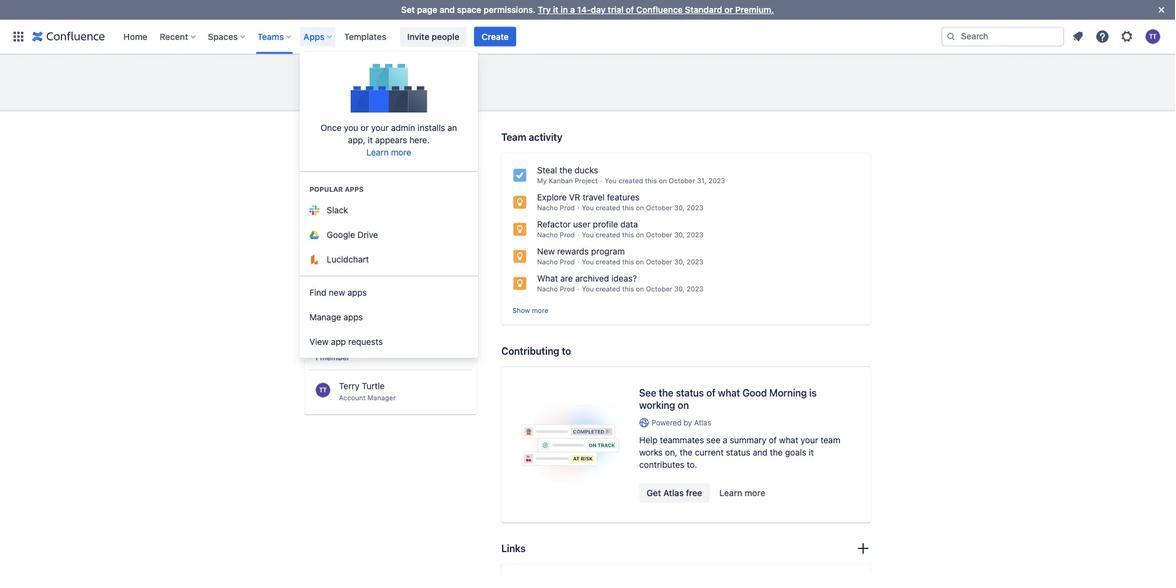 Task type: describe. For each thing, give the bounding box(es) containing it.
in
[[561, 5, 568, 15]]

powered
[[652, 419, 682, 427]]

is
[[809, 387, 817, 399]]

app,
[[348, 135, 366, 145]]

google drive
[[327, 230, 378, 240]]

home
[[123, 31, 147, 42]]

stay
[[314, 247, 330, 255]]

created for travel
[[596, 204, 620, 212]]

user
[[573, 219, 591, 230]]

view
[[310, 337, 329, 347]]

1 teams from the left
[[328, 149, 352, 159]]

help teammates see a summary of what your team works on, the current status and the goals it contributes to.
[[639, 435, 841, 470]]

0 vertical spatial and
[[440, 5, 455, 15]]

member
[[320, 353, 350, 362]]

global element
[[7, 19, 939, 54]]

a for in
[[570, 5, 575, 15]]

and inside help teammates see a summary of what your team works on, the current status and the goals it contributes to.
[[753, 448, 768, 458]]

this for ideas?
[[622, 285, 634, 293]]

find new apps link
[[300, 281, 478, 305]]

of inside help teammates see a summary of what your team works on, the current status and the goals it contributes to.
[[769, 435, 777, 445]]

are
[[561, 274, 573, 284]]

add inside good teams have good people, great teams have a description. add yours here.
[[381, 162, 397, 172]]

powered by atlas
[[652, 419, 712, 427]]

you created this on october 30, 2023 for features
[[582, 204, 704, 212]]

it inside once you or your admin installs an app, it appears here. learn more
[[368, 135, 373, 145]]

this for data
[[622, 231, 634, 239]]

lucidchart
[[327, 254, 369, 265]]

get atlas free
[[647, 488, 702, 498]]

contributing to
[[502, 345, 571, 357]]

what are archived ideas?
[[537, 274, 637, 284]]

apps for manage apps
[[344, 312, 363, 322]]

atlas image
[[639, 418, 649, 428]]

created for profile
[[596, 231, 620, 239]]

by inside this team's products stay updated on the team's work by joining the products they use.
[[431, 247, 439, 255]]

this up ideas?
[[622, 258, 634, 266]]

you for travel
[[582, 204, 594, 212]]

drive
[[358, 230, 378, 240]]

0 vertical spatial have
[[355, 149, 373, 159]]

2023 for features
[[687, 204, 704, 212]]

see the status of what good morning is working on
[[639, 387, 817, 411]]

templates link
[[341, 27, 390, 46]]

1 vertical spatial by
[[684, 419, 692, 427]]

people for invite people
[[432, 31, 460, 42]]

templates
[[344, 31, 386, 42]]

0 vertical spatial products
[[364, 233, 401, 243]]

terry
[[339, 381, 360, 391]]

get for get atlas free
[[647, 488, 661, 498]]

30, for features
[[674, 204, 685, 212]]

status inside see the status of what good morning is working on
[[676, 387, 704, 399]]

search image
[[947, 32, 956, 42]]

app
[[331, 337, 346, 347]]

october for features
[[646, 204, 673, 212]]

updated
[[332, 247, 361, 255]]

more for learn more
[[745, 488, 766, 498]]

30, for data
[[674, 231, 685, 239]]

2 vertical spatial products
[[378, 281, 413, 291]]

googledriveapp logo image
[[310, 231, 319, 239]]

this for features
[[622, 204, 634, 212]]

get access to products
[[321, 281, 413, 291]]

space
[[457, 5, 481, 15]]

31,
[[697, 177, 707, 185]]

or inside once you or your admin installs an app, it appears here. learn more
[[361, 123, 369, 133]]

spaces
[[208, 31, 238, 42]]

once you or your admin installs an app, it appears here. learn more
[[321, 123, 457, 158]]

on for what are archived ideas?
[[636, 285, 644, 293]]

learn more button
[[712, 484, 773, 503]]

great
[[429, 149, 450, 159]]

appswitcher icon image
[[11, 29, 26, 44]]

people for add people
[[375, 192, 403, 202]]

new
[[329, 288, 345, 298]]

description.
[[332, 162, 379, 172]]

manager
[[368, 394, 396, 402]]

your inside once you or your admin installs an app, it appears here. learn more
[[371, 123, 389, 133]]

lucidchartapp logo image
[[310, 255, 319, 265]]

1 horizontal spatial it
[[553, 5, 559, 15]]

refactor user profile data
[[537, 219, 638, 230]]

add people button
[[305, 188, 455, 207]]

nacho for refactor
[[537, 231, 558, 239]]

google drive link
[[300, 223, 478, 247]]

good for good morning
[[305, 121, 340, 138]]

2 teams from the left
[[452, 149, 476, 159]]

account
[[339, 394, 366, 402]]

page
[[417, 5, 437, 15]]

premium.
[[735, 5, 774, 15]]

on inside this team's products stay updated on the team's work by joining the products they use.
[[363, 247, 371, 255]]

they
[[361, 255, 376, 264]]

add link image
[[856, 541, 871, 556]]

3 30, from the top
[[674, 258, 685, 266]]

banner containing home
[[0, 19, 1175, 54]]

travel
[[583, 192, 605, 202]]

new
[[537, 246, 555, 257]]

close image
[[1155, 2, 1169, 17]]

prod for user
[[560, 231, 575, 239]]

your inside help teammates see a summary of what your team works on, the current status and the goals it contributes to.
[[801, 435, 818, 445]]

ideas?
[[612, 274, 637, 284]]

find
[[310, 288, 327, 298]]

good teams have good people, great teams have a description. add yours here.
[[305, 149, 476, 172]]

ducks
[[575, 165, 598, 175]]

try it in a 14-day trial of confluence standard or premium. link
[[538, 5, 774, 15]]

here. inside good teams have good people, great teams have a description. add yours here.
[[423, 162, 443, 172]]

turtle
[[362, 381, 385, 391]]

0 vertical spatial atlas
[[694, 419, 712, 427]]

data
[[621, 219, 638, 230]]

view app requests link
[[300, 330, 478, 354]]

installs
[[418, 123, 445, 133]]

you
[[344, 123, 358, 133]]

powered by atlas link
[[639, 418, 851, 428]]

program
[[591, 246, 625, 257]]

see
[[639, 387, 657, 399]]

free
[[686, 488, 702, 498]]

contributes
[[639, 460, 685, 470]]

what
[[537, 274, 558, 284]]

of inside see the status of what good morning is working on
[[707, 387, 716, 399]]

once
[[321, 123, 342, 133]]

1 vertical spatial apps
[[348, 288, 367, 298]]

1 vertical spatial products
[[328, 255, 359, 264]]

on inside see the status of what good morning is working on
[[678, 400, 689, 411]]

apps button
[[300, 27, 337, 46]]

it inside help teammates see a summary of what your team works on, the current status and the goals it contributes to.
[[809, 448, 814, 458]]

1 horizontal spatial or
[[725, 5, 733, 15]]

30, for ideas?
[[674, 285, 685, 293]]

2023 for data
[[687, 231, 704, 239]]

create
[[482, 31, 509, 42]]

members
[[314, 336, 353, 346]]

atlas inside button
[[664, 488, 684, 498]]

new rewards program
[[537, 246, 625, 257]]

permissions.
[[484, 5, 536, 15]]

team
[[821, 435, 841, 445]]

create link
[[474, 27, 516, 46]]

goals
[[785, 448, 807, 458]]

popular apps
[[310, 186, 364, 194]]

apps for popular apps
[[345, 186, 364, 194]]

on for refactor user profile data
[[636, 231, 644, 239]]

manage apps link
[[300, 305, 478, 330]]

google
[[327, 230, 355, 240]]

work
[[412, 247, 429, 255]]

show
[[513, 306, 530, 314]]

see
[[707, 435, 721, 445]]



Task type: locate. For each thing, give the bounding box(es) containing it.
nacho prod down "what"
[[537, 285, 575, 293]]

invite people button
[[400, 27, 467, 46]]

get atlas free button
[[639, 484, 710, 503]]

to
[[367, 281, 375, 291], [562, 345, 571, 357]]

1 vertical spatial atlas
[[664, 488, 684, 498]]

1 nacho prod from the top
[[537, 204, 575, 212]]

1 horizontal spatial status
[[726, 448, 751, 458]]

get inside button
[[647, 488, 661, 498]]

recent button
[[156, 27, 201, 46]]

it
[[553, 5, 559, 15], [368, 135, 373, 145], [809, 448, 814, 458]]

on for new rewards program
[[636, 258, 644, 266]]

status up powered by atlas
[[676, 387, 704, 399]]

1 vertical spatial team's
[[387, 247, 410, 255]]

confluence image
[[32, 29, 105, 44], [32, 29, 105, 44]]

on up ideas?
[[636, 258, 644, 266]]

0 vertical spatial get
[[321, 281, 335, 291]]

apps up view app requests
[[344, 312, 363, 322]]

people inside 'button'
[[432, 31, 460, 42]]

nacho for what
[[537, 285, 558, 293]]

group containing slack
[[300, 171, 478, 276]]

you created this on october 30, 2023 for data
[[582, 231, 704, 239]]

2 prod from the top
[[560, 231, 575, 239]]

0 vertical spatial a
[[570, 5, 575, 15]]

have up the popular
[[305, 162, 323, 172]]

0 horizontal spatial what
[[718, 387, 740, 399]]

a for have
[[325, 162, 330, 172]]

0 horizontal spatial or
[[361, 123, 369, 133]]

spaces button
[[204, 27, 250, 46]]

show more link
[[513, 306, 549, 316]]

explore
[[537, 192, 567, 202]]

0 vertical spatial status
[[676, 387, 704, 399]]

explore vr travel features
[[537, 192, 640, 202]]

teams up the description.
[[328, 149, 352, 159]]

0 vertical spatial good
[[305, 121, 340, 138]]

more right "show"
[[532, 306, 549, 314]]

2 vertical spatial apps
[[344, 312, 363, 322]]

1 vertical spatial good
[[305, 149, 326, 159]]

1 horizontal spatial people
[[432, 31, 460, 42]]

and
[[440, 5, 455, 15], [753, 448, 768, 458]]

prod for vr
[[560, 204, 575, 212]]

team
[[502, 131, 526, 143]]

0 vertical spatial more
[[391, 147, 411, 158]]

1 horizontal spatial of
[[707, 387, 716, 399]]

here. inside once you or your admin installs an app, it appears here. learn more
[[410, 135, 430, 145]]

nacho for new
[[537, 258, 558, 266]]

1 horizontal spatial get
[[647, 488, 661, 498]]

this down features
[[622, 204, 634, 212]]

1 horizontal spatial and
[[753, 448, 768, 458]]

created for program
[[596, 258, 620, 266]]

1 vertical spatial add
[[357, 192, 373, 202]]

or right standard
[[725, 5, 733, 15]]

created for archived
[[596, 285, 620, 293]]

1 nacho from the top
[[537, 204, 558, 212]]

good inside good teams have good people, great teams have a description. add yours here.
[[305, 149, 326, 159]]

1 vertical spatial a
[[325, 162, 330, 172]]

4 nacho prod from the top
[[537, 285, 575, 293]]

notification icon image
[[1071, 29, 1086, 44]]

a right "in"
[[570, 5, 575, 15]]

a right see in the right bottom of the page
[[723, 435, 728, 445]]

you created this on october 31, 2023
[[605, 177, 725, 185]]

nacho prod down "refactor"
[[537, 231, 575, 239]]

to right contributing
[[562, 345, 571, 357]]

an
[[448, 123, 457, 133]]

0 horizontal spatial a
[[325, 162, 330, 172]]

people down good teams have good people, great teams have a description. add yours here.
[[375, 192, 403, 202]]

a inside good teams have good people, great teams have a description. add yours here.
[[325, 162, 330, 172]]

steal the ducks
[[537, 165, 598, 175]]

prod for rewards
[[560, 258, 575, 266]]

archived
[[575, 274, 609, 284]]

joining
[[441, 247, 464, 255]]

add
[[381, 162, 397, 172], [357, 192, 373, 202]]

created down program
[[596, 258, 620, 266]]

products down lucidchart link at the top left
[[378, 281, 413, 291]]

learn right free
[[720, 488, 743, 498]]

nacho down new
[[537, 258, 558, 266]]

admin
[[391, 123, 415, 133]]

this down ideas?
[[622, 285, 634, 293]]

people,
[[398, 149, 427, 159]]

banner
[[0, 19, 1175, 54]]

the inside see the status of what good morning is working on
[[659, 387, 674, 399]]

0 horizontal spatial to
[[367, 281, 375, 291]]

apps right new
[[348, 288, 367, 298]]

works
[[639, 448, 663, 458]]

october for data
[[646, 231, 673, 239]]

requests
[[348, 337, 383, 347]]

contributing
[[502, 345, 560, 357]]

more down help teammates see a summary of what your team works on, the current status and the goals it contributes to.
[[745, 488, 766, 498]]

have up the description.
[[355, 149, 373, 159]]

products down the "google"
[[328, 255, 359, 264]]

use.
[[378, 255, 393, 264]]

0 vertical spatial learn
[[366, 147, 389, 158]]

this
[[645, 177, 657, 185], [622, 204, 634, 212], [622, 231, 634, 239], [622, 258, 634, 266], [622, 285, 634, 293]]

4 nacho from the top
[[537, 285, 558, 293]]

prod down rewards
[[560, 258, 575, 266]]

nacho prod down the explore at the left top of page
[[537, 204, 575, 212]]

on for explore vr travel features
[[636, 204, 644, 212]]

you down what are archived ideas?
[[582, 285, 594, 293]]

1 vertical spatial more
[[532, 306, 549, 314]]

october for ideas?
[[646, 285, 673, 293]]

created down the profile
[[596, 231, 620, 239]]

and down summary
[[753, 448, 768, 458]]

created up the profile
[[596, 204, 620, 212]]

0 vertical spatial morning
[[343, 121, 396, 138]]

created for ducks
[[619, 177, 643, 185]]

links
[[502, 543, 526, 555]]

1 vertical spatial get
[[647, 488, 661, 498]]

team's
[[334, 233, 362, 243], [387, 247, 410, 255]]

show more
[[513, 306, 549, 314]]

manage
[[310, 312, 341, 322]]

you for profile
[[582, 231, 594, 239]]

1 group from the top
[[300, 171, 478, 276]]

3 prod from the top
[[560, 258, 575, 266]]

learn more link
[[366, 147, 411, 158]]

0 horizontal spatial morning
[[343, 121, 396, 138]]

teams right great
[[452, 149, 476, 159]]

teams button
[[254, 27, 296, 46]]

on down ideas?
[[636, 285, 644, 293]]

profile
[[593, 219, 618, 230]]

nacho down "what"
[[537, 285, 558, 293]]

kanban
[[549, 177, 573, 185]]

or
[[725, 5, 733, 15], [361, 123, 369, 133]]

0 vertical spatial team's
[[334, 233, 362, 243]]

it left "in"
[[553, 5, 559, 15]]

0 horizontal spatial and
[[440, 5, 455, 15]]

team activity
[[502, 131, 563, 143]]

1 vertical spatial status
[[726, 448, 751, 458]]

products up use.
[[364, 233, 401, 243]]

you up features
[[605, 177, 617, 185]]

by
[[431, 247, 439, 255], [684, 419, 692, 427]]

0 vertical spatial add
[[381, 162, 397, 172]]

1 horizontal spatial to
[[562, 345, 571, 357]]

trial
[[608, 5, 624, 15]]

settings icon image
[[1120, 29, 1135, 44]]

1 vertical spatial people
[[375, 192, 403, 202]]

more inside once you or your admin installs an app, it appears here. learn more
[[391, 147, 411, 158]]

1 horizontal spatial a
[[570, 5, 575, 15]]

more
[[391, 147, 411, 158], [532, 306, 549, 314], [745, 488, 766, 498]]

2 vertical spatial a
[[723, 435, 728, 445]]

day
[[591, 5, 606, 15]]

learn down 'appears'
[[366, 147, 389, 158]]

get down "contributes"
[[647, 488, 661, 498]]

Search field
[[942, 27, 1065, 46]]

my
[[537, 177, 547, 185]]

group containing find new apps
[[300, 276, 478, 358]]

people inside button
[[375, 192, 403, 202]]

2 vertical spatial it
[[809, 448, 814, 458]]

what up 'goals'
[[779, 435, 799, 445]]

your up 'appears'
[[371, 123, 389, 133]]

1 horizontal spatial by
[[684, 419, 692, 427]]

2 group from the top
[[300, 276, 478, 358]]

what inside see the status of what good morning is working on
[[718, 387, 740, 399]]

you created this on october 30, 2023 down data
[[582, 231, 704, 239]]

of up powered by atlas
[[707, 387, 716, 399]]

1 vertical spatial have
[[305, 162, 323, 172]]

what
[[718, 387, 740, 399], [779, 435, 799, 445]]

2 horizontal spatial of
[[769, 435, 777, 445]]

appears
[[375, 135, 407, 145]]

of right summary
[[769, 435, 777, 445]]

good morning
[[305, 121, 396, 138]]

standard
[[685, 5, 722, 15]]

a up the popular
[[325, 162, 330, 172]]

1 vertical spatial learn
[[720, 488, 743, 498]]

2 horizontal spatial a
[[723, 435, 728, 445]]

slackforatlassianapp logo image
[[310, 206, 319, 215]]

on up data
[[636, 204, 644, 212]]

more down 'appears'
[[391, 147, 411, 158]]

a inside help teammates see a summary of what your team works on, the current status and the goals it contributes to.
[[723, 435, 728, 445]]

0 horizontal spatial get
[[321, 281, 335, 291]]

1 vertical spatial of
[[707, 387, 716, 399]]

you for program
[[582, 258, 594, 266]]

your
[[371, 123, 389, 133], [801, 435, 818, 445]]

popular
[[310, 186, 343, 194]]

0 vertical spatial what
[[718, 387, 740, 399]]

2 you created this on october 30, 2023 from the top
[[582, 231, 704, 239]]

1 member
[[314, 353, 350, 362]]

this left 31,
[[645, 177, 657, 185]]

you for ducks
[[605, 177, 617, 185]]

2 vertical spatial good
[[743, 387, 767, 399]]

1 vertical spatial or
[[361, 123, 369, 133]]

you created this on october 30, 2023 for ideas?
[[582, 285, 704, 293]]

invite people
[[407, 31, 460, 42]]

get for get access to products
[[321, 281, 335, 291]]

atlas up see in the right bottom of the page
[[694, 419, 712, 427]]

teammates
[[660, 435, 704, 445]]

2 horizontal spatial it
[[809, 448, 814, 458]]

nacho prod for refactor
[[537, 231, 575, 239]]

good inside see the status of what good morning is working on
[[743, 387, 767, 399]]

here. up the people,
[[410, 135, 430, 145]]

3 you created this on october 30, 2023 from the top
[[582, 258, 704, 266]]

0 vertical spatial apps
[[345, 186, 364, 194]]

team's up updated
[[334, 233, 362, 243]]

have
[[355, 149, 373, 159], [305, 162, 323, 172]]

0 horizontal spatial learn
[[366, 147, 389, 158]]

0 vertical spatial to
[[367, 281, 375, 291]]

help icon image
[[1095, 29, 1110, 44]]

you down explore vr travel features
[[582, 204, 594, 212]]

learn more
[[720, 488, 766, 498]]

slack
[[327, 205, 348, 215]]

1 vertical spatial it
[[368, 135, 373, 145]]

nacho prod for what
[[537, 285, 575, 293]]

1 horizontal spatial team's
[[387, 247, 410, 255]]

what up 'powered by atlas' link
[[718, 387, 740, 399]]

4 prod from the top
[[560, 285, 575, 293]]

you down 'refactor user profile data'
[[582, 231, 594, 239]]

nacho prod down new
[[537, 258, 575, 266]]

1 prod from the top
[[560, 204, 575, 212]]

slack button
[[300, 198, 478, 223]]

on down data
[[636, 231, 644, 239]]

atlas left free
[[664, 488, 684, 498]]

1 horizontal spatial add
[[381, 162, 397, 172]]

14-
[[577, 5, 591, 15]]

good up 'powered by atlas' link
[[743, 387, 767, 399]]

0 vertical spatial it
[[553, 5, 559, 15]]

good left you
[[305, 121, 340, 138]]

confluence
[[636, 5, 683, 15]]

manage apps
[[310, 312, 363, 322]]

0 horizontal spatial more
[[391, 147, 411, 158]]

3 nacho from the top
[[537, 258, 558, 266]]

you created this on october 30, 2023 up data
[[582, 204, 704, 212]]

good for good teams have good people, great teams have a description. add yours here.
[[305, 149, 326, 159]]

0 horizontal spatial add
[[357, 192, 373, 202]]

1 horizontal spatial more
[[532, 306, 549, 314]]

it right app,
[[368, 135, 373, 145]]

invite
[[407, 31, 430, 42]]

0 vertical spatial of
[[626, 5, 634, 15]]

0 vertical spatial or
[[725, 5, 733, 15]]

4 you created this on october 30, 2023 from the top
[[582, 285, 704, 293]]

group
[[300, 171, 478, 276], [300, 276, 478, 358]]

2 30, from the top
[[674, 231, 685, 239]]

team's left work
[[387, 247, 410, 255]]

it right 'goals'
[[809, 448, 814, 458]]

prod down "vr"
[[560, 204, 575, 212]]

3 nacho prod from the top
[[537, 258, 575, 266]]

0 horizontal spatial teams
[[328, 149, 352, 159]]

0 vertical spatial people
[[432, 31, 460, 42]]

1 vertical spatial morning
[[770, 387, 807, 399]]

apps
[[304, 31, 325, 42]]

nacho down the explore at the left top of page
[[537, 204, 558, 212]]

0 horizontal spatial of
[[626, 5, 634, 15]]

4 30, from the top
[[674, 285, 685, 293]]

1 horizontal spatial learn
[[720, 488, 743, 498]]

1 horizontal spatial atlas
[[694, 419, 712, 427]]

of right trial
[[626, 5, 634, 15]]

0 horizontal spatial atlas
[[664, 488, 684, 498]]

on for steal the ducks
[[659, 177, 667, 185]]

nacho prod for explore
[[537, 204, 575, 212]]

your up 'goals'
[[801, 435, 818, 445]]

1 you created this on october 30, 2023 from the top
[[582, 204, 704, 212]]

1 vertical spatial and
[[753, 448, 768, 458]]

apps down the description.
[[345, 186, 364, 194]]

prod for are
[[560, 285, 575, 293]]

and right the page
[[440, 5, 455, 15]]

status down summary
[[726, 448, 751, 458]]

1 vertical spatial what
[[779, 435, 799, 445]]

you created this on october 30, 2023 up ideas?
[[582, 258, 704, 266]]

try
[[538, 5, 551, 15]]

by up the teammates
[[684, 419, 692, 427]]

terry turtle account manager
[[339, 381, 396, 402]]

1 vertical spatial here.
[[423, 162, 443, 172]]

nacho down "refactor"
[[537, 231, 558, 239]]

2023 for ideas?
[[687, 285, 704, 293]]

working
[[639, 400, 675, 411]]

0 horizontal spatial it
[[368, 135, 373, 145]]

1 horizontal spatial morning
[[770, 387, 807, 399]]

2 vertical spatial more
[[745, 488, 766, 498]]

learn inside 'button'
[[720, 488, 743, 498]]

get
[[321, 281, 335, 291], [647, 488, 661, 498]]

prod down are
[[560, 285, 575, 293]]

nacho for explore
[[537, 204, 558, 212]]

1 vertical spatial to
[[562, 345, 571, 357]]

by right work
[[431, 247, 439, 255]]

you for archived
[[582, 285, 594, 293]]

you down the new rewards program
[[582, 258, 594, 266]]

on,
[[665, 448, 678, 458]]

1 vertical spatial your
[[801, 435, 818, 445]]

rewards
[[557, 246, 589, 257]]

your profile and preferences image
[[1146, 29, 1161, 44]]

good
[[305, 121, 340, 138], [305, 149, 326, 159], [743, 387, 767, 399]]

0 vertical spatial here.
[[410, 135, 430, 145]]

0 vertical spatial by
[[431, 247, 439, 255]]

0 horizontal spatial team's
[[334, 233, 362, 243]]

0 vertical spatial your
[[371, 123, 389, 133]]

this down data
[[622, 231, 634, 239]]

2 nacho from the top
[[537, 231, 558, 239]]

2 nacho prod from the top
[[537, 231, 575, 239]]

you created this on october 30, 2023 down ideas?
[[582, 285, 704, 293]]

find new apps
[[310, 288, 367, 298]]

1 horizontal spatial what
[[779, 435, 799, 445]]

2 horizontal spatial more
[[745, 488, 766, 498]]

on down drive
[[363, 247, 371, 255]]

good
[[375, 149, 396, 159]]

to.
[[687, 460, 697, 470]]

or right you
[[361, 123, 369, 133]]

status inside help teammates see a summary of what your team works on, the current status and the goals it contributes to.
[[726, 448, 751, 458]]

0 horizontal spatial people
[[375, 192, 403, 202]]

set
[[401, 5, 415, 15]]

help
[[639, 435, 658, 445]]

more inside 'button'
[[745, 488, 766, 498]]

status
[[676, 387, 704, 399], [726, 448, 751, 458]]

nacho prod for new
[[537, 258, 575, 266]]

learn inside once you or your admin installs an app, it appears here. learn more
[[366, 147, 389, 158]]

steal
[[537, 165, 557, 175]]

created up features
[[619, 177, 643, 185]]

prod
[[560, 204, 575, 212], [560, 231, 575, 239], [560, 258, 575, 266], [560, 285, 575, 293]]

a
[[570, 5, 575, 15], [325, 162, 330, 172], [723, 435, 728, 445]]

1 horizontal spatial have
[[355, 149, 373, 159]]

this team's products stay updated on the team's work by joining the products they use.
[[314, 233, 464, 264]]

refactor
[[537, 219, 571, 230]]

prod down "refactor"
[[560, 231, 575, 239]]

0 horizontal spatial your
[[371, 123, 389, 133]]

get left access
[[321, 281, 335, 291]]

the
[[560, 165, 572, 175], [374, 247, 385, 255], [314, 255, 326, 264], [659, 387, 674, 399], [680, 448, 693, 458], [770, 448, 783, 458]]

atlas
[[694, 419, 712, 427], [664, 488, 684, 498]]

1 horizontal spatial your
[[801, 435, 818, 445]]

good down once
[[305, 149, 326, 159]]

0 horizontal spatial have
[[305, 162, 323, 172]]

people right invite
[[432, 31, 460, 42]]

created down 'archived'
[[596, 285, 620, 293]]

vr
[[569, 192, 580, 202]]

on up powered by atlas
[[678, 400, 689, 411]]

0 horizontal spatial by
[[431, 247, 439, 255]]

what inside help teammates see a summary of what your team works on, the current status and the goals it contributes to.
[[779, 435, 799, 445]]

on left 31,
[[659, 177, 667, 185]]

to right access
[[367, 281, 375, 291]]

add inside button
[[357, 192, 373, 202]]

here.
[[410, 135, 430, 145], [423, 162, 443, 172]]

0 horizontal spatial status
[[676, 387, 704, 399]]

more for show more
[[532, 306, 549, 314]]

2 vertical spatial of
[[769, 435, 777, 445]]

1 horizontal spatial teams
[[452, 149, 476, 159]]

here. down great
[[423, 162, 443, 172]]

1 30, from the top
[[674, 204, 685, 212]]

morning inside see the status of what good morning is working on
[[770, 387, 807, 399]]



Task type: vqa. For each thing, say whether or not it's contained in the screenshot.
the top timezone
no



